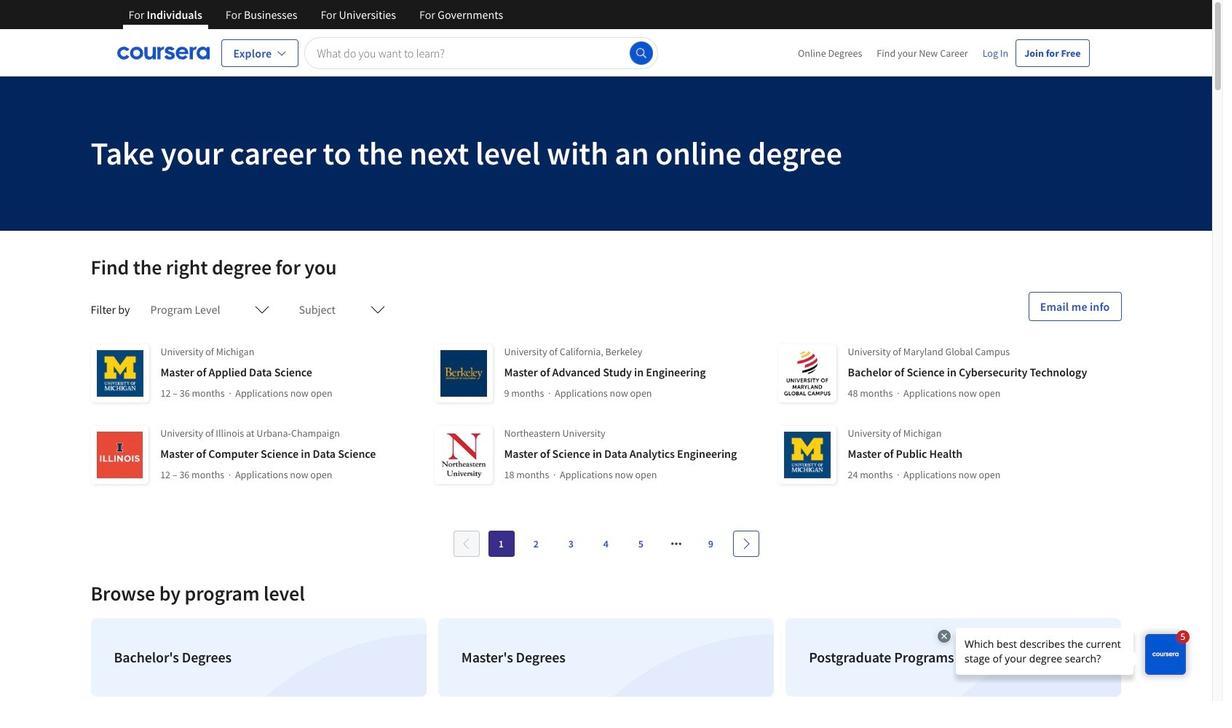 Task type: vqa. For each thing, say whether or not it's contained in the screenshot.
a in Take the first step toward your new career Get professional-level training and earn a credential recognized by leading companies.
no



Task type: describe. For each thing, give the bounding box(es) containing it.
northeastern university image
[[434, 426, 493, 484]]

1 vertical spatial university of michigan image
[[778, 426, 836, 484]]



Task type: locate. For each thing, give the bounding box(es) containing it.
university of maryland global campus image
[[778, 344, 836, 403]]

0 vertical spatial university of michigan image
[[91, 344, 149, 403]]

university of michigan image
[[91, 344, 149, 403], [778, 426, 836, 484]]

university of illinois at urbana-champaign image
[[91, 426, 149, 484]]

go to next page image
[[740, 538, 752, 550]]

0 horizontal spatial university of michigan image
[[91, 344, 149, 403]]

university of california, berkeley image
[[434, 344, 493, 403]]

1 horizontal spatial university of michigan image
[[778, 426, 836, 484]]

coursera image
[[117, 41, 209, 64]]

What do you want to learn? text field
[[305, 37, 658, 69]]

None search field
[[305, 37, 658, 69]]

list
[[85, 612, 1128, 701]]

banner navigation
[[117, 0, 515, 40]]



